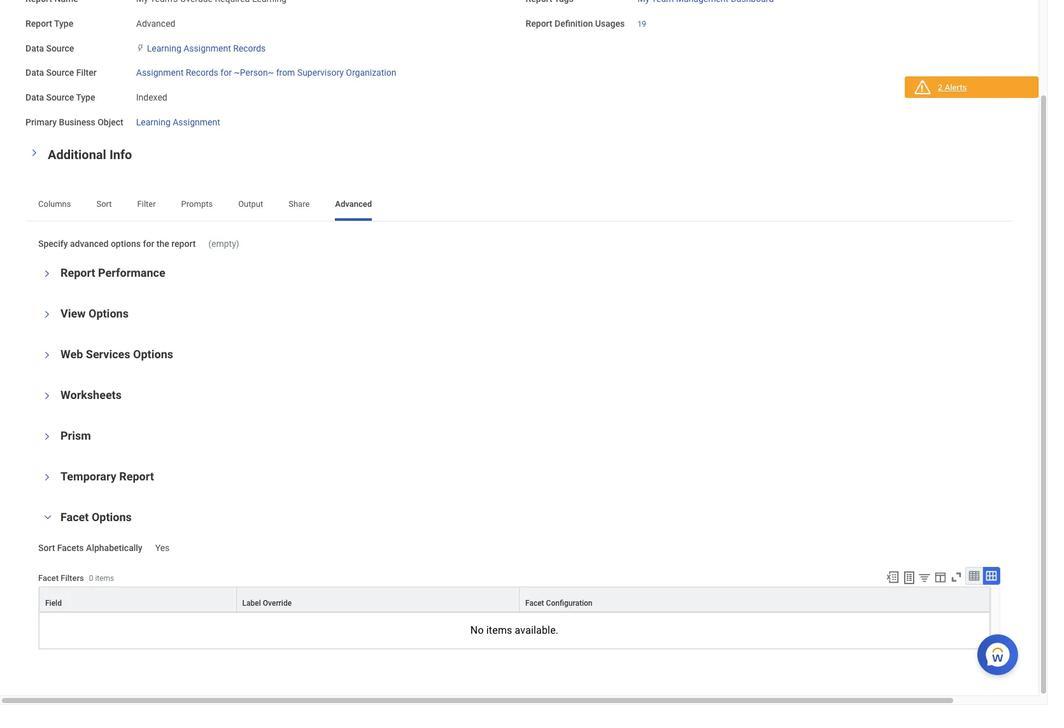 Task type: describe. For each thing, give the bounding box(es) containing it.
specify
[[38, 239, 68, 249]]

label override button
[[237, 588, 519, 612]]

sort facets alphabetically
[[38, 544, 142, 554]]

label
[[242, 599, 261, 608]]

report for report definition usages
[[526, 18, 553, 29]]

data source type
[[25, 92, 95, 103]]

label override
[[242, 599, 292, 608]]

0 vertical spatial advanced
[[136, 18, 175, 29]]

services
[[86, 348, 130, 361]]

0 horizontal spatial for
[[143, 239, 154, 249]]

view options button
[[61, 307, 129, 321]]

usages
[[595, 18, 625, 29]]

supervisory
[[297, 68, 344, 78]]

report definition usages
[[526, 18, 625, 29]]

2 alerts button
[[905, 76, 1039, 101]]

from
[[276, 68, 295, 78]]

info
[[109, 147, 132, 162]]

chevron down image for facet
[[40, 514, 55, 523]]

source for filter
[[46, 68, 74, 78]]

report performance button
[[61, 266, 165, 280]]

0 horizontal spatial type
[[54, 18, 73, 29]]

0
[[89, 575, 93, 584]]

web services options
[[61, 348, 173, 361]]

sort facets alphabetically element
[[155, 536, 170, 555]]

chevron down image for temporary report
[[43, 470, 52, 486]]

no
[[471, 625, 484, 637]]

alphabetically
[[86, 544, 142, 554]]

report for report type
[[25, 18, 52, 29]]

row inside facet options "group"
[[39, 587, 991, 613]]

primary business object
[[25, 117, 123, 127]]

assignment for learning assignment records
[[184, 43, 231, 53]]

19
[[638, 20, 646, 29]]

data for data source filter
[[25, 68, 44, 78]]

report right temporary
[[119, 470, 154, 484]]

1 horizontal spatial type
[[76, 92, 95, 103]]

prism
[[61, 429, 91, 443]]

additional info button
[[48, 147, 132, 162]]

tab list containing columns
[[25, 190, 1013, 221]]

columns
[[38, 199, 71, 209]]

fullscreen image
[[950, 571, 964, 585]]

learning for learning assignment records
[[147, 43, 181, 53]]

1 horizontal spatial items
[[487, 625, 512, 637]]

facet configuration
[[526, 599, 593, 608]]

assignment records for ~person~ from supervisory organization
[[136, 68, 396, 78]]

1 horizontal spatial for
[[221, 68, 232, 78]]

definition
[[555, 18, 593, 29]]

facet configuration button
[[520, 588, 990, 612]]

data source
[[25, 43, 74, 53]]

1 vertical spatial records
[[186, 68, 218, 78]]

~person~
[[234, 68, 274, 78]]

2 alerts
[[938, 83, 967, 92]]

available.
[[515, 625, 559, 637]]

export to excel image
[[886, 571, 900, 585]]

data source filter
[[25, 68, 97, 78]]

facet options group
[[38, 510, 1001, 650]]

select to filter grid data image
[[918, 571, 932, 585]]

source for type
[[46, 92, 74, 103]]

temporary report button
[[61, 470, 154, 484]]

alerts
[[945, 83, 967, 92]]

learning assignment link
[[136, 115, 220, 127]]

facet for facet configuration
[[526, 599, 544, 608]]

worksheets
[[61, 389, 122, 402]]

1 horizontal spatial advanced
[[335, 199, 372, 209]]

object
[[98, 117, 123, 127]]

advanced
[[70, 239, 109, 249]]

filter inside tab list
[[137, 199, 156, 209]]

19 button
[[638, 19, 648, 29]]

data source image
[[136, 43, 144, 53]]

chevron down image for report
[[43, 266, 52, 282]]

facet options
[[61, 511, 132, 524]]



Task type: vqa. For each thing, say whether or not it's contained in the screenshot.
Compensation 'icon'
no



Task type: locate. For each thing, give the bounding box(es) containing it.
primary
[[25, 117, 57, 127]]

source
[[46, 43, 74, 53], [46, 68, 74, 78], [46, 92, 74, 103]]

filters
[[61, 574, 84, 584]]

report for report performance
[[61, 266, 95, 280]]

chevron down image left worksheets button
[[43, 389, 52, 404]]

data for data source
[[25, 43, 44, 53]]

0 vertical spatial items
[[95, 575, 114, 584]]

worksheets button
[[61, 389, 122, 402]]

field
[[45, 599, 62, 608]]

chevron down image down specify
[[43, 266, 52, 282]]

0 horizontal spatial sort
[[38, 544, 55, 554]]

learning
[[147, 43, 181, 53], [136, 117, 171, 127]]

data source type element
[[136, 85, 167, 104]]

prism button
[[61, 429, 91, 443]]

chevron down image left web
[[43, 348, 52, 363]]

sort left facets
[[38, 544, 55, 554]]

source up the data source filter
[[46, 43, 74, 53]]

0 horizontal spatial records
[[186, 68, 218, 78]]

1 vertical spatial assignment
[[136, 68, 184, 78]]

0 vertical spatial type
[[54, 18, 73, 29]]

configuration
[[546, 599, 593, 608]]

temporary
[[61, 470, 116, 484]]

chevron down image
[[43, 266, 52, 282], [43, 307, 52, 322], [43, 348, 52, 363], [40, 514, 55, 523]]

options for view options
[[89, 307, 129, 321]]

row containing field
[[39, 587, 991, 613]]

options up alphabetically
[[92, 511, 132, 524]]

override
[[263, 599, 292, 608]]

exclamation image
[[917, 84, 927, 93]]

records down learning assignment records
[[186, 68, 218, 78]]

the
[[157, 239, 169, 249]]

filter up options
[[137, 199, 156, 209]]

chevron down image left facet options
[[40, 514, 55, 523]]

3 source from the top
[[46, 92, 74, 103]]

1 vertical spatial source
[[46, 68, 74, 78]]

web services options button
[[61, 348, 173, 361]]

business
[[59, 117, 95, 127]]

options right the view
[[89, 307, 129, 321]]

web
[[61, 348, 83, 361]]

items right no at bottom left
[[487, 625, 512, 637]]

records
[[233, 43, 266, 53], [186, 68, 218, 78]]

0 horizontal spatial filter
[[76, 68, 97, 78]]

options for facet options
[[92, 511, 132, 524]]

data for data source type
[[25, 92, 44, 103]]

chevron down image for view
[[43, 307, 52, 322]]

report type
[[25, 18, 73, 29]]

facet for facet options
[[61, 511, 89, 524]]

2 data from the top
[[25, 68, 44, 78]]

chevron down image left prism
[[43, 429, 52, 445]]

chevron down image left temporary
[[43, 470, 52, 486]]

1 horizontal spatial records
[[233, 43, 266, 53]]

chevron down image for web
[[43, 348, 52, 363]]

1 horizontal spatial sort
[[96, 199, 112, 209]]

type up data source
[[54, 18, 73, 29]]

view
[[61, 307, 86, 321]]

chevron down image
[[30, 145, 39, 160], [43, 389, 52, 404], [43, 429, 52, 445], [43, 470, 52, 486]]

facet options button
[[61, 511, 132, 524]]

1 vertical spatial facet
[[38, 574, 59, 584]]

0 vertical spatial records
[[233, 43, 266, 53]]

0 horizontal spatial advanced
[[136, 18, 175, 29]]

share
[[289, 199, 310, 209]]

tab list
[[25, 190, 1013, 221]]

data
[[25, 43, 44, 53], [25, 68, 44, 78], [25, 92, 44, 103]]

chevron down image down primary
[[30, 145, 39, 160]]

learning down "indexed"
[[136, 117, 171, 127]]

chevron down image for prism
[[43, 429, 52, 445]]

toolbar
[[880, 568, 1001, 587]]

options
[[89, 307, 129, 321], [133, 348, 173, 361], [92, 511, 132, 524]]

report
[[25, 18, 52, 29], [526, 18, 553, 29], [61, 266, 95, 280], [119, 470, 154, 484]]

sort inside facet options "group"
[[38, 544, 55, 554]]

2 vertical spatial facet
[[526, 599, 544, 608]]

report name element
[[136, 0, 287, 5]]

sort for sort facets alphabetically
[[38, 544, 55, 554]]

2 vertical spatial options
[[92, 511, 132, 524]]

facet filters 0 items
[[38, 574, 114, 584]]

advanced up data source icon
[[136, 18, 175, 29]]

source up data source type
[[46, 68, 74, 78]]

1 horizontal spatial facet
[[61, 511, 89, 524]]

0 vertical spatial sort
[[96, 199, 112, 209]]

learning right data source icon
[[147, 43, 181, 53]]

organization
[[346, 68, 396, 78]]

temporary report
[[61, 470, 154, 484]]

filter up data source type
[[76, 68, 97, 78]]

facets
[[57, 544, 84, 554]]

0 vertical spatial for
[[221, 68, 232, 78]]

learning assignment
[[136, 117, 220, 127]]

chevron down image left the view
[[43, 307, 52, 322]]

report down advanced
[[61, 266, 95, 280]]

source down the data source filter
[[46, 92, 74, 103]]

export to worksheets image
[[902, 571, 917, 586]]

toolbar inside facet options "group"
[[880, 568, 1001, 587]]

performance
[[98, 266, 165, 280]]

learning assignment records
[[147, 43, 266, 53]]

1 vertical spatial learning
[[136, 117, 171, 127]]

workday assistant region
[[978, 630, 1024, 676]]

yes
[[155, 544, 170, 554]]

report up data source
[[25, 18, 52, 29]]

1 vertical spatial filter
[[137, 199, 156, 209]]

1 source from the top
[[46, 43, 74, 53]]

2 vertical spatial assignment
[[173, 117, 220, 127]]

output
[[238, 199, 263, 209]]

specify advanced options for the report
[[38, 239, 196, 249]]

facet
[[61, 511, 89, 524], [38, 574, 59, 584], [526, 599, 544, 608]]

indexed
[[136, 92, 167, 103]]

assignment for learning assignment
[[173, 117, 220, 127]]

2 horizontal spatial facet
[[526, 599, 544, 608]]

1 vertical spatial items
[[487, 625, 512, 637]]

assignment
[[184, 43, 231, 53], [136, 68, 184, 78], [173, 117, 220, 127]]

for left ~person~
[[221, 68, 232, 78]]

1 vertical spatial type
[[76, 92, 95, 103]]

facet up available.
[[526, 599, 544, 608]]

assignment records for ~person~ from supervisory organization link
[[136, 65, 396, 78]]

options right services
[[133, 348, 173, 361]]

sort for sort
[[96, 199, 112, 209]]

chevron down image for additional info
[[30, 145, 39, 160]]

click to view/edit grid preferences image
[[934, 571, 948, 585]]

data up primary
[[25, 92, 44, 103]]

sort up specify advanced options for the report
[[96, 199, 112, 209]]

report left definition
[[526, 18, 553, 29]]

assignment inside 'link'
[[173, 117, 220, 127]]

2
[[938, 83, 943, 92]]

advanced
[[136, 18, 175, 29], [335, 199, 372, 209]]

advanced right share
[[335, 199, 372, 209]]

filter
[[76, 68, 97, 78], [137, 199, 156, 209]]

items right 0 at the bottom left of page
[[95, 575, 114, 584]]

type up business
[[76, 92, 95, 103]]

facet for facet filters 0 items
[[38, 574, 59, 584]]

data down "report type"
[[25, 43, 44, 53]]

1 vertical spatial data
[[25, 68, 44, 78]]

0 vertical spatial options
[[89, 307, 129, 321]]

expand table image
[[985, 570, 998, 583]]

chevron down image for worksheets
[[43, 389, 52, 404]]

learning inside 'link'
[[136, 117, 171, 127]]

report performance
[[61, 266, 165, 280]]

0 vertical spatial assignment
[[184, 43, 231, 53]]

options
[[111, 239, 141, 249]]

items
[[95, 575, 114, 584], [487, 625, 512, 637]]

3 data from the top
[[25, 92, 44, 103]]

0 horizontal spatial items
[[95, 575, 114, 584]]

0 vertical spatial learning
[[147, 43, 181, 53]]

no items available.
[[471, 625, 559, 637]]

(empty)
[[208, 239, 239, 249]]

learning for learning assignment
[[136, 117, 171, 127]]

1 data from the top
[[25, 43, 44, 53]]

sort inside tab list
[[96, 199, 112, 209]]

additional
[[48, 147, 106, 162]]

0 vertical spatial filter
[[76, 68, 97, 78]]

2 vertical spatial data
[[25, 92, 44, 103]]

1 horizontal spatial filter
[[137, 199, 156, 209]]

0 vertical spatial data
[[25, 43, 44, 53]]

1 vertical spatial sort
[[38, 544, 55, 554]]

prompts
[[181, 199, 213, 209]]

additional info
[[48, 147, 132, 162]]

0 vertical spatial source
[[46, 43, 74, 53]]

field button
[[39, 588, 236, 612]]

0 horizontal spatial facet
[[38, 574, 59, 584]]

options inside "group"
[[92, 511, 132, 524]]

table image
[[968, 570, 981, 583]]

data down data source
[[25, 68, 44, 78]]

for
[[221, 68, 232, 78], [143, 239, 154, 249]]

1 vertical spatial advanced
[[335, 199, 372, 209]]

type
[[54, 18, 73, 29], [76, 92, 95, 103]]

1 vertical spatial for
[[143, 239, 154, 249]]

report
[[171, 239, 196, 249]]

1 vertical spatial options
[[133, 348, 173, 361]]

facet inside popup button
[[526, 599, 544, 608]]

view options
[[61, 307, 129, 321]]

for left the
[[143, 239, 154, 249]]

sort
[[96, 199, 112, 209], [38, 544, 55, 554]]

facet up facets
[[61, 511, 89, 524]]

row
[[39, 587, 991, 613]]

advanced element
[[136, 16, 175, 29]]

facet left the "filters"
[[38, 574, 59, 584]]

2 source from the top
[[46, 68, 74, 78]]

records up ~person~
[[233, 43, 266, 53]]

0 vertical spatial facet
[[61, 511, 89, 524]]

learning assignment records link
[[147, 40, 266, 53]]

2 vertical spatial source
[[46, 92, 74, 103]]

items inside facet filters 0 items
[[95, 575, 114, 584]]



